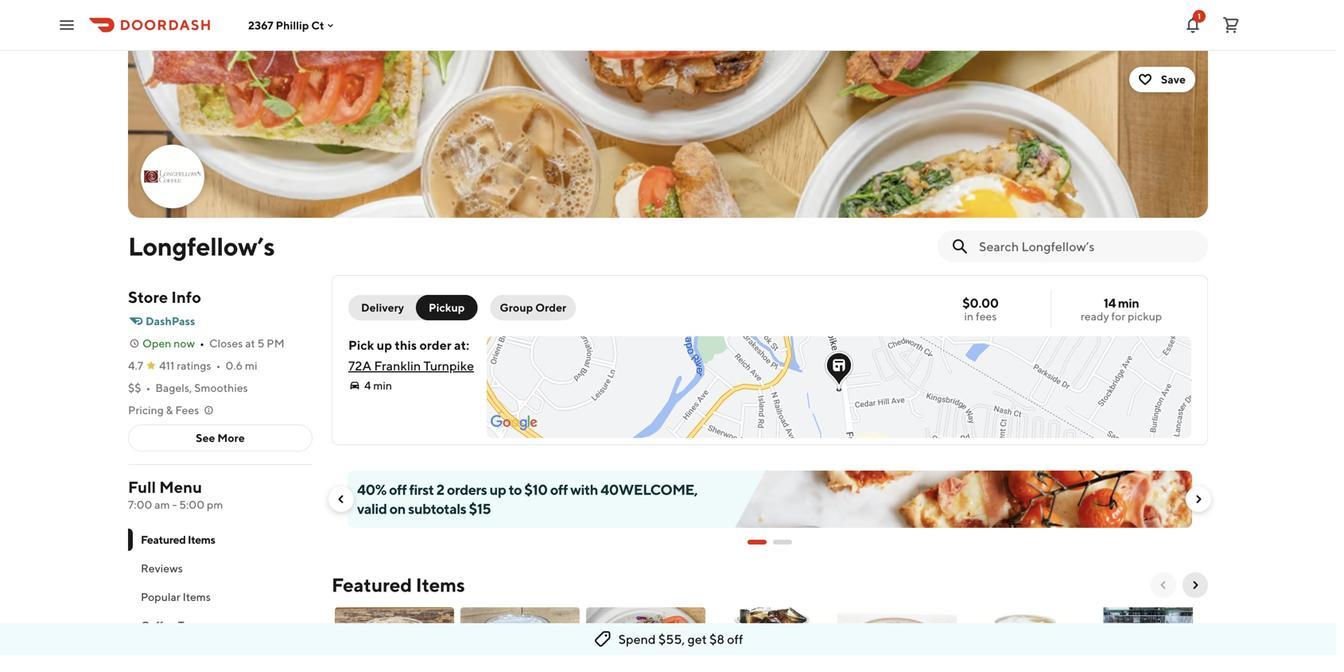 Task type: describe. For each thing, give the bounding box(es) containing it.
save button
[[1129, 67, 1196, 92]]

0 horizontal spatial featured
[[141, 533, 186, 546]]

411
[[159, 359, 175, 372]]

$15
[[469, 500, 491, 517]]

$55,
[[658, 632, 685, 647]]

14
[[1104, 295, 1116, 311]]

min for 4
[[373, 379, 392, 392]]

0 vertical spatial •
[[200, 337, 204, 350]]

2 horizontal spatial •
[[216, 359, 221, 372]]

ct
[[311, 18, 324, 32]]

store info
[[128, 288, 201, 307]]

closes
[[209, 337, 243, 350]]

see more button
[[129, 426, 312, 451]]

muffin image
[[1089, 608, 1208, 655]]

4 min
[[364, 379, 392, 392]]

info
[[171, 288, 201, 307]]

4.7
[[128, 359, 143, 372]]

Delivery radio
[[348, 295, 426, 321]]

notification bell image
[[1184, 16, 1203, 35]]

2 vertical spatial •
[[146, 381, 151, 395]]

on
[[389, 500, 406, 517]]

$0.00 in fees
[[963, 295, 999, 323]]

$$ • bagels, smoothies
[[128, 381, 248, 395]]

1 horizontal spatial featured items
[[332, 574, 465, 597]]

&
[[166, 404, 173, 417]]

40%
[[357, 481, 386, 498]]

longfellow's
[[128, 231, 275, 261]]

0 horizontal spatial off
[[389, 481, 407, 498]]

previous button of carousel image
[[1157, 579, 1170, 592]]

0 horizontal spatial featured items
[[141, 533, 215, 546]]

delivery
[[361, 301, 404, 314]]

iced coffee image
[[335, 608, 454, 655]]

at:
[[454, 338, 469, 353]]

get
[[688, 632, 707, 647]]

order methods option group
[[348, 295, 478, 321]]

-
[[172, 498, 177, 511]]

items up reviews button
[[188, 533, 215, 546]]

subtotals
[[408, 500, 466, 517]]

72a
[[348, 358, 372, 373]]

first
[[409, 481, 434, 498]]

mi
[[245, 359, 257, 372]]

bagels,
[[155, 381, 192, 395]]

featured items heading
[[332, 573, 465, 598]]

2367 phillip ct button
[[248, 18, 337, 32]]

pm
[[207, 498, 223, 511]]

7:00
[[128, 498, 152, 511]]

map region
[[456, 142, 1270, 549]]

pricing & fees button
[[128, 402, 215, 418]]

40welcome,
[[601, 481, 698, 498]]

reviews
[[141, 562, 183, 575]]

1
[[1198, 12, 1201, 21]]

0.6 mi
[[226, 359, 257, 372]]

orders
[[447, 481, 487, 498]]

pick up this order at: 72a franklin turnpike
[[348, 338, 474, 373]]

5
[[257, 337, 264, 350]]

open menu image
[[57, 16, 76, 35]]

this
[[395, 338, 417, 353]]

next button of carousel image
[[1192, 493, 1205, 506]]

popular items button
[[128, 583, 313, 612]]

fees
[[976, 310, 997, 323]]

group order button
[[490, 295, 576, 321]]

tea
[[178, 619, 196, 632]]

up inside "pick up this order at: 72a franklin turnpike"
[[377, 338, 392, 353]]

$8
[[710, 632, 725, 647]]

1 horizontal spatial off
[[550, 481, 568, 498]]

valid
[[357, 500, 387, 517]]

coffee tea
[[141, 619, 196, 632]]

pricing
[[128, 404, 164, 417]]

cold brew image
[[712, 608, 831, 655]]

open
[[142, 337, 171, 350]]

full
[[128, 478, 156, 497]]

with
[[570, 481, 598, 498]]

4
[[364, 379, 371, 392]]

phillip
[[276, 18, 309, 32]]

2 horizontal spatial off
[[727, 632, 743, 647]]

menu
[[159, 478, 202, 497]]

full menu 7:00 am - 5:00 pm
[[128, 478, 223, 511]]



Task type: locate. For each thing, give the bounding box(es) containing it.
items up tea
[[183, 591, 211, 604]]

min inside 14 min ready for pickup
[[1118, 295, 1139, 311]]

pick
[[348, 338, 374, 353]]

pm
[[267, 337, 285, 350]]

72a franklin turnpike link
[[348, 358, 474, 373]]

smoothies
[[194, 381, 248, 395]]

more
[[217, 432, 245, 445]]

store
[[128, 288, 168, 307]]

1 horizontal spatial featured
[[332, 574, 412, 597]]

$10
[[524, 481, 548, 498]]

• right now
[[200, 337, 204, 350]]

featured items
[[141, 533, 215, 546], [332, 574, 465, 597]]

turnpike
[[424, 358, 474, 373]]

0.6
[[226, 359, 243, 372]]

0 vertical spatial min
[[1118, 295, 1139, 311]]

see
[[196, 432, 215, 445]]

longfellow's image
[[128, 51, 1208, 218], [142, 146, 203, 207]]

off right $10
[[550, 481, 568, 498]]

group
[[500, 301, 533, 314]]

reviews button
[[128, 554, 313, 583]]

• left 0.6
[[216, 359, 221, 372]]

peanut butter banana protein smoothie - delivery image
[[838, 608, 957, 655]]

off
[[389, 481, 407, 498], [550, 481, 568, 498], [727, 632, 743, 647]]

Pickup radio
[[416, 295, 478, 321]]

order
[[535, 301, 566, 314]]

1 vertical spatial min
[[373, 379, 392, 392]]

1 horizontal spatial min
[[1118, 295, 1139, 311]]

off right $8
[[727, 632, 743, 647]]

1 vertical spatial featured items
[[332, 574, 465, 597]]

in
[[964, 310, 974, 323]]

• right $$
[[146, 381, 151, 395]]

min right 14
[[1118, 295, 1139, 311]]

open now
[[142, 337, 195, 350]]

min for 14
[[1118, 295, 1139, 311]]

1 horizontal spatial •
[[200, 337, 204, 350]]

at
[[245, 337, 255, 350]]

featured up reviews at the bottom of the page
[[141, 533, 186, 546]]

featured items up the iced coffee image
[[332, 574, 465, 597]]

am
[[155, 498, 170, 511]]

build your own breakfast image
[[586, 608, 706, 655]]

up left to
[[490, 481, 506, 498]]

spend
[[619, 632, 656, 647]]

coffee
[[141, 619, 176, 632]]

off up on
[[389, 481, 407, 498]]

14 min ready for pickup
[[1081, 295, 1162, 323]]

0 vertical spatial up
[[377, 338, 392, 353]]

•
[[200, 337, 204, 350], [216, 359, 221, 372], [146, 381, 151, 395]]

previous button of carousel image
[[335, 493, 348, 506]]

ratings
[[177, 359, 211, 372]]

411 ratings •
[[159, 359, 221, 372]]

• closes at 5 pm
[[200, 337, 285, 350]]

featured up the iced coffee image
[[332, 574, 412, 597]]

spend $55, get $8 off
[[619, 632, 743, 647]]

items up the iced coffee image
[[416, 574, 465, 597]]

pickup
[[429, 301, 465, 314]]

2367 phillip ct
[[248, 18, 324, 32]]

select promotional banner element
[[748, 528, 792, 557]]

1 vertical spatial •
[[216, 359, 221, 372]]

40% off first 2 orders up to $10 off with 40welcome, valid on subtotals $15
[[357, 481, 698, 517]]

$0.00
[[963, 295, 999, 311]]

order
[[420, 338, 452, 353]]

5:00
[[179, 498, 205, 511]]

min
[[1118, 295, 1139, 311], [373, 379, 392, 392]]

$$
[[128, 381, 141, 395]]

shaken espresso image
[[461, 608, 580, 655]]

franklin
[[374, 358, 421, 373]]

now
[[174, 337, 195, 350]]

0 vertical spatial featured items
[[141, 533, 215, 546]]

pricing & fees
[[128, 404, 199, 417]]

fees
[[175, 404, 199, 417]]

group order
[[500, 301, 566, 314]]

min right 4
[[373, 379, 392, 392]]

popular
[[141, 591, 180, 604]]

featured inside heading
[[332, 574, 412, 597]]

0 items, open order cart image
[[1222, 16, 1241, 35]]

0 horizontal spatial up
[[377, 338, 392, 353]]

cafe latte image
[[963, 608, 1083, 655]]

0 horizontal spatial min
[[373, 379, 392, 392]]

pickup
[[1128, 310, 1162, 323]]

2
[[436, 481, 444, 498]]

ready
[[1081, 310, 1109, 323]]

Item Search search field
[[979, 238, 1196, 255]]

dashpass
[[146, 315, 195, 328]]

1 vertical spatial up
[[490, 481, 506, 498]]

2367
[[248, 18, 273, 32]]

up inside "40% off first 2 orders up to $10 off with 40welcome, valid on subtotals $15"
[[490, 481, 506, 498]]

1 vertical spatial featured
[[332, 574, 412, 597]]

for
[[1111, 310, 1126, 323]]

featured items up reviews at the bottom of the page
[[141, 533, 215, 546]]

up
[[377, 338, 392, 353], [490, 481, 506, 498]]

popular items
[[141, 591, 211, 604]]

items inside heading
[[416, 574, 465, 597]]

0 horizontal spatial •
[[146, 381, 151, 395]]

to
[[509, 481, 522, 498]]

items
[[188, 533, 215, 546], [416, 574, 465, 597], [183, 591, 211, 604]]

coffee tea button
[[128, 612, 313, 640]]

items inside button
[[183, 591, 211, 604]]

see more
[[196, 432, 245, 445]]

save
[[1161, 73, 1186, 86]]

powered by google image
[[491, 415, 538, 431]]

up left this
[[377, 338, 392, 353]]

1 horizontal spatial up
[[490, 481, 506, 498]]

next button of carousel image
[[1189, 579, 1202, 592]]

0 vertical spatial featured
[[141, 533, 186, 546]]



Task type: vqa. For each thing, say whether or not it's contained in the screenshot.
MIN associated with 4
yes



